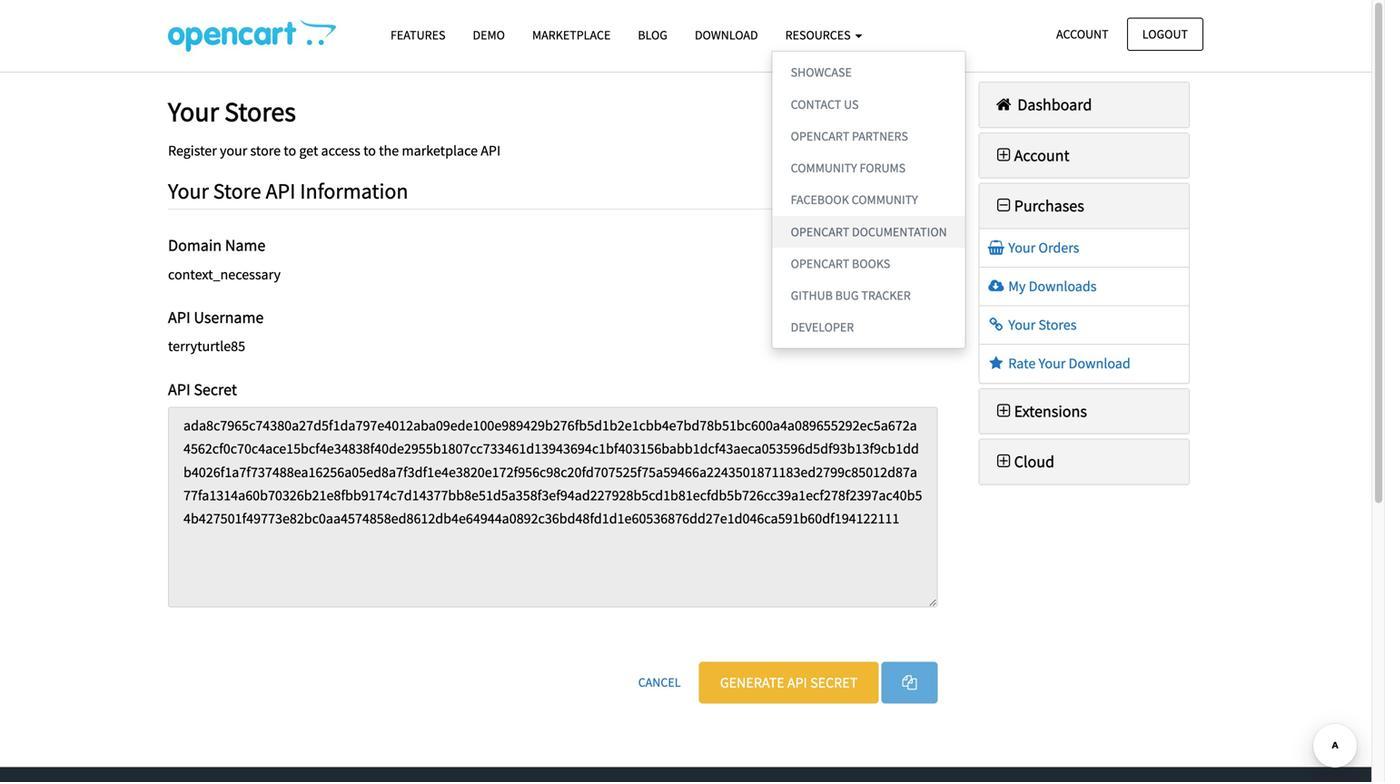 Task type: vqa. For each thing, say whether or not it's contained in the screenshot.
api username
yes



Task type: describe. For each thing, give the bounding box(es) containing it.
api username
[[168, 307, 264, 328]]

api up terryturtle85
[[168, 307, 190, 328]]

downloads
[[1029, 277, 1097, 296]]

plus square o image for account
[[993, 147, 1014, 163]]

demo link
[[459, 19, 519, 51]]

facebook
[[791, 192, 849, 208]]

0 vertical spatial account
[[1056, 26, 1109, 42]]

1 horizontal spatial your stores
[[1006, 316, 1077, 334]]

generate api secret button
[[699, 662, 879, 704]]

api inside button
[[787, 674, 807, 692]]

marketplace link
[[519, 19, 624, 51]]

github bug tracker link
[[773, 280, 965, 312]]

1 vertical spatial account
[[1014, 145, 1070, 166]]

logout
[[1142, 26, 1188, 42]]

domain
[[168, 235, 222, 256]]

secret inside button
[[810, 674, 858, 692]]

api secret
[[168, 379, 237, 400]]

context_necessary
[[168, 265, 281, 284]]

forums
[[860, 160, 906, 176]]

0 vertical spatial secret
[[194, 379, 237, 400]]

orders
[[1039, 239, 1079, 257]]

terryturtle85
[[168, 338, 245, 356]]

plus square o image for cloud
[[993, 454, 1014, 470]]

fw image
[[993, 198, 1014, 214]]

opencart partners link
[[773, 120, 965, 152]]

purchases link
[[993, 196, 1084, 216]]

contact
[[791, 96, 841, 112]]

your down register
[[168, 178, 209, 205]]

store
[[250, 142, 281, 160]]

your right link icon at the right of page
[[1008, 316, 1036, 334]]

information
[[300, 178, 408, 205]]

github
[[791, 287, 833, 304]]

developer
[[791, 319, 854, 336]]

my downloads link
[[987, 277, 1097, 296]]

star image
[[987, 357, 1006, 371]]

opencart books
[[791, 256, 890, 272]]

github bug tracker
[[791, 287, 911, 304]]

facebook community link
[[773, 184, 965, 216]]

name
[[225, 235, 265, 256]]

tracker
[[861, 287, 911, 304]]

copy image
[[902, 676, 917, 691]]

opencart partners
[[791, 128, 908, 144]]

features
[[391, 27, 446, 43]]

1 vertical spatial stores
[[1039, 316, 1077, 334]]

2 to from the left
[[363, 142, 376, 160]]

partners
[[852, 128, 908, 144]]

register your store to get access to the marketplace api
[[168, 142, 501, 160]]

generate api secret
[[720, 674, 858, 692]]

0 vertical spatial stores
[[224, 94, 296, 129]]

extensions
[[1014, 401, 1087, 422]]

blog link
[[624, 19, 681, 51]]

cloud download image
[[987, 279, 1006, 294]]

contact us
[[791, 96, 859, 112]]

bug
[[835, 287, 859, 304]]

your orders link
[[987, 239, 1079, 257]]

api down store
[[266, 178, 296, 205]]

the
[[379, 142, 399, 160]]

rate
[[1008, 355, 1036, 373]]

home image
[[993, 96, 1014, 113]]

cloud
[[1014, 452, 1055, 472]]

cancel
[[638, 675, 681, 691]]

features link
[[377, 19, 459, 51]]

your up register
[[168, 94, 219, 129]]

marketplace
[[532, 27, 611, 43]]



Task type: locate. For each thing, give the bounding box(es) containing it.
account link up purchases link
[[993, 145, 1070, 166]]

cloud link
[[993, 452, 1055, 472]]

download
[[695, 27, 758, 43], [1069, 355, 1131, 373]]

logout link
[[1127, 18, 1204, 51]]

store
[[213, 178, 261, 205]]

my downloads
[[1006, 277, 1097, 296]]

2 vertical spatial opencart
[[791, 256, 849, 272]]

contact us link
[[773, 88, 965, 120]]

your right rate
[[1039, 355, 1066, 373]]

1 vertical spatial download
[[1069, 355, 1131, 373]]

plus square o image
[[993, 403, 1014, 419]]

api down terryturtle85
[[168, 379, 190, 400]]

community down forums
[[852, 192, 918, 208]]

get
[[299, 142, 318, 160]]

marketplace
[[402, 142, 478, 160]]

my
[[1008, 277, 1026, 296]]

opencart down "facebook" at top right
[[791, 224, 849, 240]]

register
[[168, 142, 217, 160]]

download up extensions
[[1069, 355, 1131, 373]]

account up the dashboard
[[1056, 26, 1109, 42]]

secret
[[194, 379, 237, 400], [810, 674, 858, 692]]

community
[[791, 160, 857, 176], [852, 192, 918, 208]]

0 vertical spatial community
[[791, 160, 857, 176]]

developer link
[[773, 312, 965, 344]]

to left get
[[284, 142, 296, 160]]

rate your download link
[[987, 355, 1131, 373]]

link image
[[987, 318, 1006, 333]]

community up "facebook" at top right
[[791, 160, 857, 176]]

documentation
[[852, 224, 947, 240]]

1 opencart from the top
[[791, 128, 849, 144]]

your stores link
[[987, 316, 1077, 334]]

opencart inside "opencart books" link
[[791, 256, 849, 272]]

1 vertical spatial community
[[852, 192, 918, 208]]

facebook community
[[791, 192, 918, 208]]

username
[[194, 307, 264, 328]]

resources
[[785, 27, 853, 43]]

your
[[168, 94, 219, 129], [168, 178, 209, 205], [1008, 239, 1036, 257], [1008, 316, 1036, 334], [1039, 355, 1066, 373]]

1 plus square o image from the top
[[993, 147, 1014, 163]]

resources link
[[772, 19, 876, 51]]

download right blog
[[695, 27, 758, 43]]

0 vertical spatial account link
[[1041, 18, 1124, 51]]

opencart inside the "opencart partners" link
[[791, 128, 849, 144]]

opencart for opencart partners
[[791, 128, 849, 144]]

opencart inside opencart documentation link
[[791, 224, 849, 240]]

access
[[321, 142, 361, 160]]

us
[[844, 96, 859, 112]]

demo
[[473, 27, 505, 43]]

1 vertical spatial plus square o image
[[993, 454, 1014, 470]]

opencart for opencart documentation
[[791, 224, 849, 240]]

cancel link
[[623, 666, 696, 701]]

community forums link
[[773, 152, 965, 184]]

api right marketplace
[[481, 142, 501, 160]]

opencart
[[791, 128, 849, 144], [791, 224, 849, 240], [791, 256, 849, 272]]

account link
[[1041, 18, 1124, 51], [993, 145, 1070, 166]]

1 vertical spatial account link
[[993, 145, 1070, 166]]

opencart up github
[[791, 256, 849, 272]]

showcase
[[791, 64, 852, 80]]

1 horizontal spatial to
[[363, 142, 376, 160]]

0 horizontal spatial your stores
[[168, 94, 296, 129]]

1 vertical spatial your stores
[[1006, 316, 1077, 334]]

3 opencart from the top
[[791, 256, 849, 272]]

opencart documentation link
[[773, 216, 965, 248]]

2 opencart from the top
[[791, 224, 849, 240]]

your
[[220, 142, 247, 160]]

0 vertical spatial download
[[695, 27, 758, 43]]

to left the in the top left of the page
[[363, 142, 376, 160]]

shopping basket image
[[987, 241, 1006, 255]]

community forums
[[791, 160, 906, 176]]

0 horizontal spatial download
[[695, 27, 758, 43]]

API Secret text field
[[168, 407, 938, 608]]

rate your download
[[1006, 355, 1131, 373]]

0 vertical spatial opencart
[[791, 128, 849, 144]]

1 vertical spatial opencart
[[791, 224, 849, 240]]

1 horizontal spatial stores
[[1039, 316, 1077, 334]]

plus square o image up fw image at right top
[[993, 147, 1014, 163]]

api right generate
[[787, 674, 807, 692]]

2 plus square o image from the top
[[993, 454, 1014, 470]]

0 vertical spatial your stores
[[168, 94, 296, 129]]

dashboard
[[1014, 94, 1092, 115]]

opencart books link
[[773, 248, 965, 280]]

dashboard link
[[993, 94, 1092, 115]]

showcase link
[[773, 56, 965, 88]]

account link for dashboard link on the top
[[993, 145, 1070, 166]]

your stores down my downloads link
[[1006, 316, 1077, 334]]

extensions link
[[993, 401, 1087, 422]]

plus square o image down plus square o icon
[[993, 454, 1014, 470]]

1 vertical spatial secret
[[810, 674, 858, 692]]

domain name
[[168, 235, 265, 256]]

opencart documentation
[[791, 224, 947, 240]]

plus square o image
[[993, 147, 1014, 163], [993, 454, 1014, 470]]

to
[[284, 142, 296, 160], [363, 142, 376, 160]]

stores up store
[[224, 94, 296, 129]]

0 horizontal spatial to
[[284, 142, 296, 160]]

your right shopping basket "icon"
[[1008, 239, 1036, 257]]

account down dashboard link on the top
[[1014, 145, 1070, 166]]

your stores up your
[[168, 94, 296, 129]]

account
[[1056, 26, 1109, 42], [1014, 145, 1070, 166]]

secret left the copy 'icon'
[[810, 674, 858, 692]]

opencart - stores image
[[168, 19, 336, 52]]

blog
[[638, 27, 668, 43]]

account link for features link
[[1041, 18, 1124, 51]]

opencart for opencart books
[[791, 256, 849, 272]]

1 to from the left
[[284, 142, 296, 160]]

stores
[[224, 94, 296, 129], [1039, 316, 1077, 334]]

0 horizontal spatial stores
[[224, 94, 296, 129]]

your orders
[[1006, 239, 1079, 257]]

api
[[481, 142, 501, 160], [266, 178, 296, 205], [168, 307, 190, 328], [168, 379, 190, 400], [787, 674, 807, 692]]

secret down terryturtle85
[[194, 379, 237, 400]]

books
[[852, 256, 890, 272]]

download link
[[681, 19, 772, 51]]

generate
[[720, 674, 785, 692]]

opencart down the "contact"
[[791, 128, 849, 144]]

1 horizontal spatial secret
[[810, 674, 858, 692]]

stores up the rate your download 'link'
[[1039, 316, 1077, 334]]

0 vertical spatial plus square o image
[[993, 147, 1014, 163]]

1 horizontal spatial download
[[1069, 355, 1131, 373]]

0 horizontal spatial secret
[[194, 379, 237, 400]]

account link up the dashboard
[[1041, 18, 1124, 51]]

plus square o image inside cloud link
[[993, 454, 1014, 470]]

your stores
[[168, 94, 296, 129], [1006, 316, 1077, 334]]

your store api information
[[168, 178, 408, 205]]

purchases
[[1014, 196, 1084, 216]]



